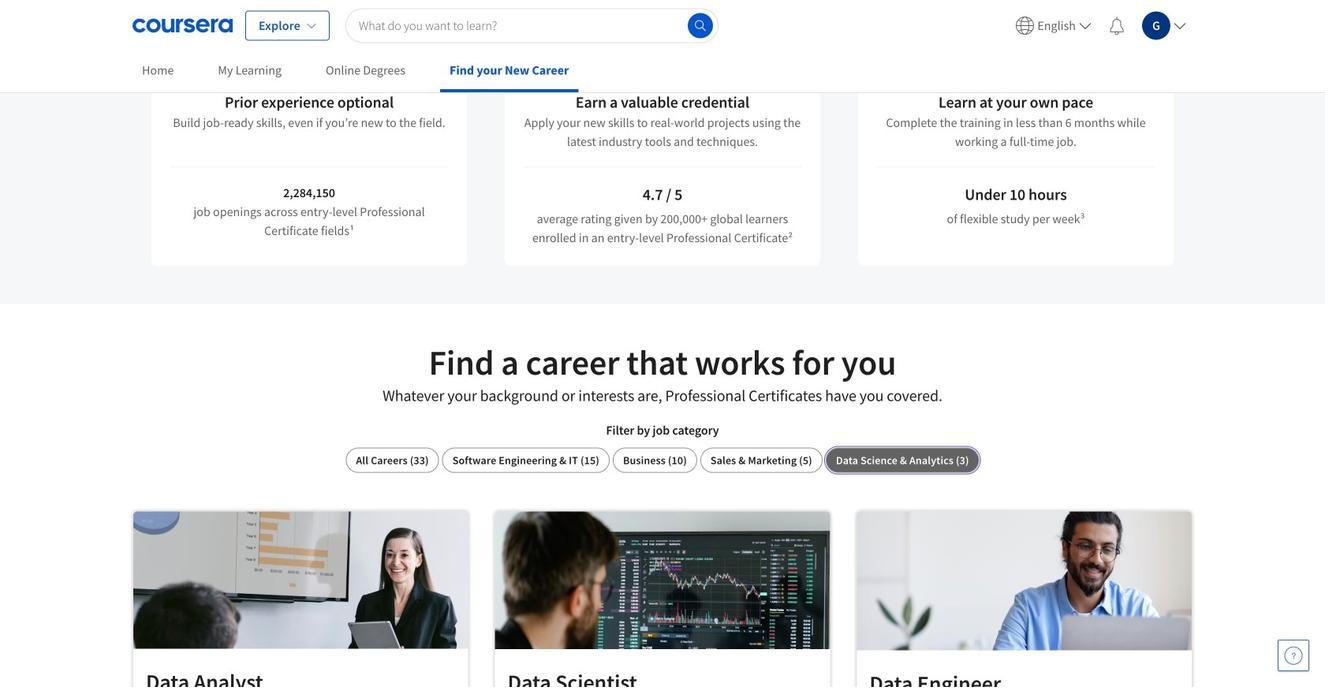 Task type: locate. For each thing, give the bounding box(es) containing it.
What do you want to learn? text field
[[346, 8, 719, 43]]

coursera image
[[133, 13, 233, 38]]

option group
[[346, 448, 980, 473]]

None button
[[346, 448, 439, 473], [442, 448, 610, 473], [613, 448, 697, 473], [701, 448, 823, 473], [826, 448, 980, 473], [346, 448, 439, 473], [442, 448, 610, 473], [613, 448, 697, 473], [701, 448, 823, 473], [826, 448, 980, 473]]

help center image
[[1285, 646, 1304, 665]]

menu
[[1010, 0, 1193, 51]]

data analyst image
[[133, 512, 468, 649]]

None search field
[[346, 8, 719, 43]]



Task type: describe. For each thing, give the bounding box(es) containing it.
data scientist image
[[495, 512, 830, 649]]

data engineer role image
[[857, 512, 1192, 651]]



Task type: vqa. For each thing, say whether or not it's contained in the screenshot.
Set: inside the Practice Problem Set: Endocrine Concepts Practice Quiz • 8 questions
no



